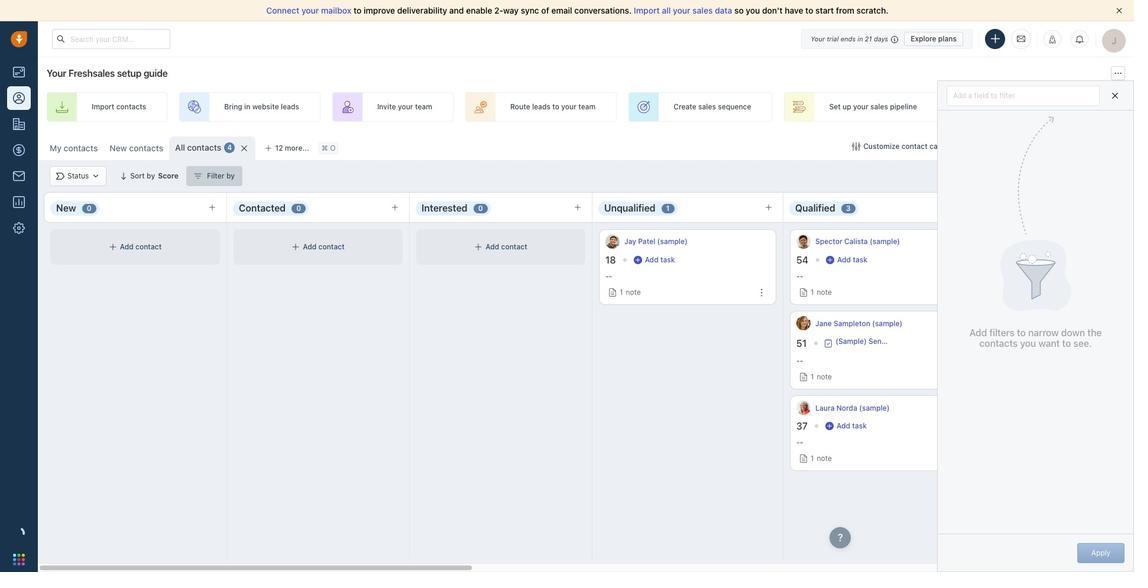 Task type: vqa. For each thing, say whether or not it's contained in the screenshot.
Sales Dashboard
no



Task type: describe. For each thing, give the bounding box(es) containing it.
2 team from the left
[[579, 103, 596, 111]]

note for 51
[[817, 373, 832, 382]]

(sample) for 54
[[870, 238, 901, 246]]

import contacts inside import contacts button
[[979, 142, 1033, 151]]

enable
[[466, 5, 493, 15]]

my contacts
[[50, 143, 98, 153]]

1 note for 37
[[811, 455, 832, 464]]

by for filter
[[227, 172, 235, 180]]

bring in website leads
[[224, 103, 299, 111]]

set up your sales pipeline
[[830, 103, 918, 111]]

customize
[[864, 142, 900, 151]]

1 note down jay
[[620, 288, 641, 297]]

invite your team
[[377, 103, 432, 111]]

task for 18
[[661, 256, 675, 264]]

l image
[[797, 401, 811, 416]]

to left start
[[806, 5, 814, 15]]

contacts right all
[[187, 143, 221, 153]]

contact for contacted
[[319, 243, 345, 252]]

0 horizontal spatial import
[[92, 103, 114, 111]]

jane sampleton (sample) link
[[816, 319, 903, 329]]

1 horizontal spatial in
[[858, 35, 864, 42]]

contact for new
[[136, 243, 162, 252]]

task for 54
[[853, 256, 868, 264]]

improve
[[364, 5, 395, 15]]

freshsales
[[69, 68, 115, 79]]

note for 54
[[817, 288, 832, 297]]

new contacts
[[110, 143, 163, 153]]

0 vertical spatial import
[[634, 5, 660, 15]]

to right 'route'
[[553, 103, 560, 111]]

field
[[975, 91, 990, 100]]

freshworks switcher image
[[13, 554, 25, 566]]

sequence
[[718, 103, 752, 111]]

invite your team link
[[332, 92, 454, 122]]

what's new image
[[1049, 36, 1057, 44]]

12 more...
[[275, 144, 309, 153]]

your for your trial ends in 21 days
[[811, 35, 826, 42]]

new for new contacts
[[110, 143, 127, 153]]

your inside the route leads to your team link
[[562, 103, 577, 111]]

don't
[[763, 5, 783, 15]]

laura
[[816, 404, 835, 413]]

spector
[[816, 238, 843, 246]]

mailbox
[[321, 5, 352, 15]]

website
[[252, 103, 279, 111]]

your inside invite your team link
[[398, 103, 413, 111]]

4
[[227, 143, 232, 152]]

email
[[552, 5, 573, 15]]

your right all
[[673, 5, 691, 15]]

norda
[[837, 404, 858, 413]]

by for sort
[[147, 172, 155, 180]]

explore
[[911, 34, 937, 43]]

up
[[843, 103, 852, 111]]

-- for 54
[[797, 272, 804, 281]]

sampleton
[[834, 319, 871, 328]]

sort by score
[[130, 172, 179, 180]]

bring
[[224, 103, 242, 111]]

my
[[50, 143, 62, 153]]

a
[[969, 91, 973, 100]]

set
[[830, 103, 841, 111]]

setup
[[117, 68, 142, 79]]

filter
[[207, 172, 225, 180]]

contacted
[[239, 203, 286, 214]]

37
[[797, 421, 808, 432]]

status
[[67, 172, 89, 181]]

filters
[[990, 328, 1015, 339]]

have
[[785, 5, 804, 15]]

add task for 18
[[645, 256, 675, 264]]

your inside 'set up your sales pipeline' link
[[854, 103, 869, 111]]

start
[[816, 5, 834, 15]]

bring in website leads link
[[179, 92, 321, 122]]

the
[[1088, 328, 1103, 339]]

sales left pipeline
[[871, 103, 889, 111]]

jay
[[625, 238, 637, 246]]

connect your mailbox to improve deliverability and enable 2-way sync of email conversations. import all your sales data so you don't have to start from scratch.
[[266, 5, 889, 15]]

0 for new
[[87, 204, 92, 213]]

pipeline
[[891, 103, 918, 111]]

down
[[1062, 328, 1086, 339]]

-- for 37
[[797, 439, 804, 447]]

create
[[674, 103, 697, 111]]

all contacts 4
[[175, 143, 232, 153]]

to right the filters
[[1018, 328, 1027, 339]]

jane
[[816, 319, 832, 328]]

add deal link
[[951, 92, 1047, 122]]

invite
[[377, 103, 396, 111]]

you inside add filters to narrow down the contacts you want to see.
[[1021, 338, 1037, 349]]

calista
[[845, 238, 868, 246]]

route
[[511, 103, 531, 111]]

unqualified
[[605, 203, 656, 214]]

see.
[[1074, 338, 1093, 349]]

send email image
[[1018, 34, 1026, 44]]

scratch.
[[857, 5, 889, 15]]

12
[[275, 144, 283, 153]]

deal
[[1011, 103, 1026, 111]]

jay patel (sample)
[[625, 238, 688, 246]]

of
[[542, 5, 550, 15]]

(sample) for 51
[[873, 319, 903, 328]]

connect your mailbox link
[[266, 5, 354, 15]]

trial
[[827, 35, 839, 42]]

filter by
[[207, 172, 235, 180]]

⌘ o
[[322, 144, 336, 153]]

contacts inside import contacts button
[[1004, 142, 1033, 151]]

customize contact cards button
[[845, 137, 957, 157]]

container_wx8msf4aqz5i3rn1 image inside the filter by 'button'
[[194, 172, 202, 180]]

sync
[[521, 5, 539, 15]]

new for new
[[56, 203, 76, 214]]

interested
[[422, 203, 468, 214]]

contacts right 'my'
[[64, 143, 98, 153]]

2-
[[495, 5, 504, 15]]

spector calista (sample) link
[[816, 237, 901, 247]]

j image for 51
[[797, 317, 811, 331]]

guide
[[144, 68, 168, 79]]

sales left data
[[693, 5, 713, 15]]

1 vertical spatial in
[[244, 103, 251, 111]]

set up your sales pipeline link
[[785, 92, 939, 122]]

1 for 54
[[811, 288, 814, 297]]



Task type: locate. For each thing, give the bounding box(es) containing it.
create sales sequence link
[[629, 92, 773, 122]]

0 horizontal spatial you
[[746, 5, 761, 15]]

in right "bring"
[[244, 103, 251, 111]]

add deal
[[996, 103, 1026, 111]]

narrow
[[1029, 328, 1060, 339]]

add task down laura norda (sample) link
[[837, 422, 867, 431]]

0 horizontal spatial by
[[147, 172, 155, 180]]

your left the trial
[[811, 35, 826, 42]]

you
[[746, 5, 761, 15], [1021, 338, 1037, 349]]

contact inside button
[[902, 142, 928, 151]]

leads
[[281, 103, 299, 111], [532, 103, 551, 111]]

to inside button
[[992, 91, 998, 100]]

task down laura norda (sample) link
[[853, 422, 867, 431]]

(sample) for 37
[[860, 404, 890, 413]]

1 vertical spatial import contacts
[[979, 142, 1033, 151]]

leads inside the route leads to your team link
[[532, 103, 551, 111]]

contacts left the narrow
[[980, 338, 1018, 349]]

contacts
[[116, 103, 146, 111], [1004, 142, 1033, 151], [187, 143, 221, 153], [64, 143, 98, 153], [129, 143, 163, 153], [980, 338, 1018, 349]]

your
[[302, 5, 319, 15], [673, 5, 691, 15], [398, 103, 413, 111], [562, 103, 577, 111], [854, 103, 869, 111]]

(sample) right patel
[[658, 238, 688, 246]]

1 vertical spatial your
[[47, 68, 66, 79]]

spector calista (sample)
[[816, 238, 901, 246]]

0 vertical spatial j image
[[606, 235, 620, 249]]

0 right the interested
[[478, 204, 483, 213]]

2 horizontal spatial add contact
[[486, 243, 528, 252]]

your for your freshsales setup guide
[[47, 68, 66, 79]]

by inside 'button'
[[227, 172, 235, 180]]

import contacts inside import contacts link
[[92, 103, 146, 111]]

data
[[715, 5, 733, 15]]

explore plans link
[[905, 32, 964, 46]]

task down "jay patel (sample)" "link"
[[661, 256, 675, 264]]

add task down calista
[[838, 256, 868, 264]]

1 note up jane
[[811, 288, 832, 297]]

j image
[[606, 235, 620, 249], [797, 317, 811, 331]]

-- down "51" on the bottom right of page
[[797, 357, 804, 366]]

your left mailbox
[[302, 5, 319, 15]]

1 note up laura
[[811, 373, 832, 382]]

your
[[811, 35, 826, 42], [47, 68, 66, 79]]

1 vertical spatial import
[[92, 103, 114, 111]]

(sample) inside "link"
[[658, 238, 688, 246]]

to right mailbox
[[354, 5, 362, 15]]

3 0 from the left
[[478, 204, 483, 213]]

task for 37
[[853, 422, 867, 431]]

1 vertical spatial you
[[1021, 338, 1037, 349]]

you right so
[[746, 5, 761, 15]]

import contacts down setup on the top
[[92, 103, 146, 111]]

1 horizontal spatial new
[[110, 143, 127, 153]]

add contact for contacted
[[303, 243, 345, 252]]

your right 'route'
[[562, 103, 577, 111]]

0 vertical spatial you
[[746, 5, 761, 15]]

your right invite at the top left of page
[[398, 103, 413, 111]]

note for 37
[[817, 455, 832, 464]]

contacts inside import contacts link
[[116, 103, 146, 111]]

0 horizontal spatial 0
[[87, 204, 92, 213]]

1 0 from the left
[[87, 204, 92, 213]]

1 for 51
[[811, 373, 814, 382]]

j image up "51" on the bottom right of page
[[797, 317, 811, 331]]

your trial ends in 21 days
[[811, 35, 889, 42]]

1 horizontal spatial import
[[634, 5, 660, 15]]

2 horizontal spatial 0
[[478, 204, 483, 213]]

note down jay
[[626, 288, 641, 297]]

my contacts button
[[44, 137, 104, 160], [50, 143, 98, 153]]

add task down "jay patel (sample)" "link"
[[645, 256, 675, 264]]

in
[[858, 35, 864, 42], [244, 103, 251, 111]]

18
[[606, 255, 616, 266]]

1 horizontal spatial j image
[[797, 317, 811, 331]]

0 horizontal spatial j image
[[606, 235, 620, 249]]

0 down status popup button on the left of the page
[[87, 204, 92, 213]]

21
[[866, 35, 873, 42]]

route leads to your team link
[[466, 92, 617, 122]]

container_wx8msf4aqz5i3rn1 image inside customize contact cards button
[[853, 143, 861, 151]]

1 horizontal spatial you
[[1021, 338, 1037, 349]]

1 horizontal spatial by
[[227, 172, 235, 180]]

team
[[415, 103, 432, 111], [579, 103, 596, 111]]

you left 'want'
[[1021, 338, 1037, 349]]

laura norda (sample)
[[816, 404, 890, 413]]

(sample) for 18
[[658, 238, 688, 246]]

import contacts down add deal on the top of page
[[979, 142, 1033, 151]]

0 horizontal spatial add contact
[[120, 243, 162, 252]]

conversations.
[[575, 5, 632, 15]]

contact
[[902, 142, 928, 151], [136, 243, 162, 252], [319, 243, 345, 252], [502, 243, 528, 252]]

0 horizontal spatial import contacts
[[92, 103, 146, 111]]

filter
[[1000, 91, 1016, 100]]

want
[[1039, 338, 1061, 349]]

contacts inside add filters to narrow down the contacts you want to see.
[[980, 338, 1018, 349]]

0 right contacted
[[297, 204, 301, 213]]

new down import contacts link
[[110, 143, 127, 153]]

all contacts link
[[175, 142, 221, 154]]

container_wx8msf4aqz5i3rn1 image
[[56, 172, 64, 180], [92, 172, 100, 180], [194, 172, 202, 180], [109, 243, 117, 251], [475, 243, 483, 251], [827, 256, 835, 264], [826, 423, 834, 431]]

your right up
[[854, 103, 869, 111]]

1 horizontal spatial leads
[[532, 103, 551, 111]]

days
[[874, 35, 889, 42]]

51
[[797, 338, 807, 349]]

add contact for interested
[[486, 243, 528, 252]]

from
[[837, 5, 855, 15]]

0 for contacted
[[297, 204, 301, 213]]

o
[[330, 144, 336, 153]]

add inside add filters to narrow down the contacts you want to see.
[[970, 328, 988, 339]]

0 horizontal spatial new
[[56, 203, 76, 214]]

plans
[[939, 34, 957, 43]]

to right field
[[992, 91, 998, 100]]

1 vertical spatial j image
[[797, 317, 811, 331]]

sort
[[130, 172, 145, 180]]

contact for interested
[[502, 243, 528, 252]]

j image left jay
[[606, 235, 620, 249]]

import left all
[[634, 5, 660, 15]]

your freshsales setup guide
[[47, 68, 168, 79]]

0 horizontal spatial leads
[[281, 103, 299, 111]]

12 more... button
[[259, 140, 316, 157]]

laura norda (sample) link
[[816, 403, 890, 413]]

more...
[[285, 144, 309, 153]]

1 note for 51
[[811, 373, 832, 382]]

-- down 54
[[797, 272, 804, 281]]

1 horizontal spatial your
[[811, 35, 826, 42]]

note down laura
[[817, 455, 832, 464]]

-- down 37
[[797, 439, 804, 447]]

0 horizontal spatial team
[[415, 103, 432, 111]]

by
[[147, 172, 155, 180], [227, 172, 235, 180]]

add inside button
[[954, 91, 967, 100]]

(sample) right calista
[[870, 238, 901, 246]]

3 add contact from the left
[[486, 243, 528, 252]]

contacts down deal
[[1004, 142, 1033, 151]]

import down the add deal link
[[979, 142, 1002, 151]]

import contacts link
[[47, 92, 168, 122]]

0 vertical spatial in
[[858, 35, 864, 42]]

import contacts button
[[963, 137, 1039, 157]]

note up jane
[[817, 288, 832, 297]]

add a field to filter button
[[947, 85, 1101, 106]]

new down status popup button on the left of the page
[[56, 203, 76, 214]]

filter by button
[[186, 166, 243, 186]]

add task for 54
[[838, 256, 868, 264]]

import down your freshsales setup guide
[[92, 103, 114, 111]]

1 horizontal spatial import contacts
[[979, 142, 1033, 151]]

add contact for new
[[120, 243, 162, 252]]

1 note down laura
[[811, 455, 832, 464]]

import inside button
[[979, 142, 1002, 151]]

1
[[667, 204, 670, 213], [620, 288, 623, 297], [811, 288, 814, 297], [811, 373, 814, 382], [811, 455, 814, 464]]

create sales sequence
[[674, 103, 752, 111]]

1 note for 54
[[811, 288, 832, 297]]

qualified
[[796, 203, 836, 214]]

0 vertical spatial import contacts
[[92, 103, 146, 111]]

leads right 'route'
[[532, 103, 551, 111]]

import all your sales data link
[[634, 5, 735, 15]]

your left freshsales
[[47, 68, 66, 79]]

-- for 18
[[606, 272, 613, 281]]

sales
[[693, 5, 713, 15], [699, 103, 717, 111], [871, 103, 889, 111]]

ends
[[841, 35, 856, 42]]

0 for interested
[[478, 204, 483, 213]]

leads right website on the left top of page
[[281, 103, 299, 111]]

-- for 51
[[797, 357, 804, 366]]

54
[[797, 255, 809, 266]]

score
[[158, 172, 179, 180]]

2 vertical spatial import
[[979, 142, 1002, 151]]

add task for 37
[[837, 422, 867, 431]]

2 add contact from the left
[[303, 243, 345, 252]]

to left the see.
[[1063, 338, 1072, 349]]

0 horizontal spatial your
[[47, 68, 66, 79]]

1 horizontal spatial 0
[[297, 204, 301, 213]]

status button
[[50, 166, 107, 186]]

route leads to your team
[[511, 103, 596, 111]]

to
[[354, 5, 362, 15], [806, 5, 814, 15], [992, 91, 998, 100], [553, 103, 560, 111], [1018, 328, 1027, 339], [1063, 338, 1072, 349]]

explore plans
[[911, 34, 957, 43]]

1 leads from the left
[[281, 103, 299, 111]]

close image
[[1117, 8, 1123, 14]]

s image
[[797, 235, 811, 249]]

2 0 from the left
[[297, 204, 301, 213]]

in left 21
[[858, 35, 864, 42]]

add filters to narrow down the contacts you want to see.
[[970, 328, 1103, 349]]

by right sort at the left of page
[[147, 172, 155, 180]]

1 for 37
[[811, 455, 814, 464]]

1 vertical spatial new
[[56, 203, 76, 214]]

(sample) right the sampleton
[[873, 319, 903, 328]]

task
[[661, 256, 675, 264], [853, 256, 868, 264], [853, 422, 867, 431]]

customize contact cards
[[864, 142, 949, 151]]

0 vertical spatial new
[[110, 143, 127, 153]]

connect
[[266, 5, 300, 15]]

3
[[847, 204, 851, 213]]

add task
[[645, 256, 675, 264], [838, 256, 868, 264], [837, 422, 867, 431]]

1 by from the left
[[147, 172, 155, 180]]

0 vertical spatial your
[[811, 35, 826, 42]]

task down spector calista (sample) link
[[853, 256, 868, 264]]

2 horizontal spatial import
[[979, 142, 1002, 151]]

sales right create
[[699, 103, 717, 111]]

leads inside bring in website leads link
[[281, 103, 299, 111]]

0
[[87, 204, 92, 213], [297, 204, 301, 213], [478, 204, 483, 213]]

container_wx8msf4aqz5i3rn1 image
[[853, 143, 861, 151], [292, 243, 300, 251], [634, 256, 642, 264], [825, 339, 833, 348]]

j image for 18
[[606, 235, 620, 249]]

1 team from the left
[[415, 103, 432, 111]]

contacts up sort by score
[[129, 143, 163, 153]]

Search your CRM... text field
[[52, 29, 170, 49]]

patel
[[639, 238, 656, 246]]

by right filter
[[227, 172, 235, 180]]

1 add contact from the left
[[120, 243, 162, 252]]

jay patel (sample) link
[[625, 237, 688, 247]]

1 horizontal spatial team
[[579, 103, 596, 111]]

2 leads from the left
[[532, 103, 551, 111]]

note
[[626, 288, 641, 297], [817, 288, 832, 297], [817, 373, 832, 382], [817, 455, 832, 464]]

deliverability
[[397, 5, 447, 15]]

contacts down setup on the top
[[116, 103, 146, 111]]

(sample)
[[658, 238, 688, 246], [870, 238, 901, 246], [873, 319, 903, 328], [860, 404, 890, 413]]

(sample) right norda
[[860, 404, 890, 413]]

note up laura
[[817, 373, 832, 382]]

so
[[735, 5, 744, 15]]

1 horizontal spatial add contact
[[303, 243, 345, 252]]

-- down 18
[[606, 272, 613, 281]]

1 note
[[620, 288, 641, 297], [811, 288, 832, 297], [811, 373, 832, 382], [811, 455, 832, 464]]

2 by from the left
[[227, 172, 235, 180]]

0 horizontal spatial in
[[244, 103, 251, 111]]

import
[[634, 5, 660, 15], [92, 103, 114, 111], [979, 142, 1002, 151]]



